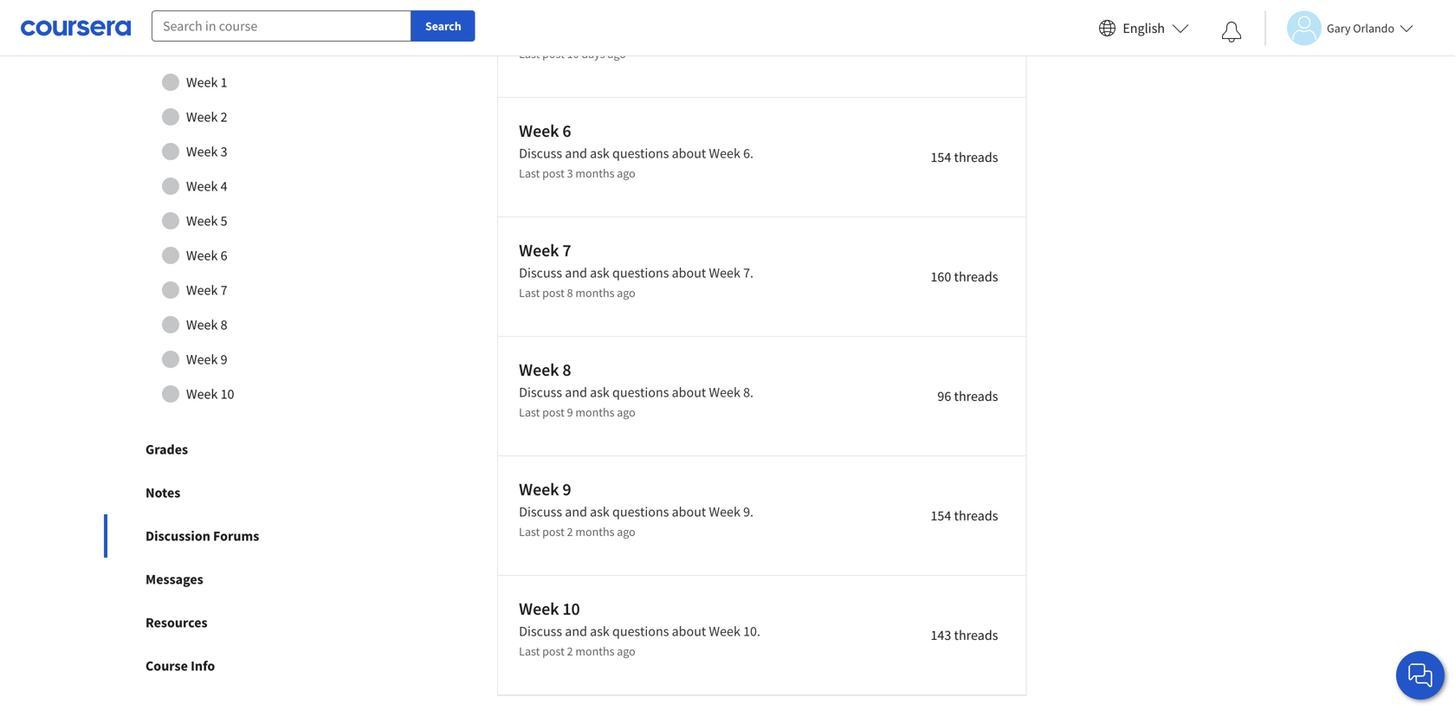 Task type: locate. For each thing, give the bounding box(es) containing it.
2 about from the top
[[672, 264, 706, 282]]

3 threads from the top
[[954, 388, 998, 405]]

months for week 10
[[575, 644, 614, 659]]

post inside week 10 discuss and ask questions about week 10. last post 2 months ago
[[542, 644, 565, 659]]

160 threads
[[931, 268, 998, 285]]

discuss inside the week 7 discuss and ask questions about week 7. last post 8 months ago
[[519, 264, 562, 282]]

week for week 8
[[186, 316, 218, 334]]

about left the 9. at right bottom
[[672, 503, 706, 521]]

questions inside "week 9 discuss and ask questions about week 9. last post 2 months ago"
[[612, 503, 669, 521]]

post for 9
[[542, 524, 565, 540]]

discuss inside "week 6 discuss and ask questions about week 6. last post 3 months ago"
[[519, 145, 562, 162]]

9
[[220, 351, 227, 368], [567, 405, 573, 420], [562, 479, 571, 500]]

7 for week 7
[[220, 282, 227, 299]]

last post 10 days ago link
[[519, 0, 1005, 80]]

0 vertical spatial 6
[[562, 120, 571, 142]]

ask inside "week 6 discuss and ask questions about week 6. last post 3 months ago"
[[590, 145, 610, 162]]

months inside the week 7 discuss and ask questions about week 7. last post 8 months ago
[[575, 285, 614, 301]]

10 inside week 10 link
[[220, 386, 234, 403]]

6 post from the top
[[542, 644, 565, 659]]

ask inside the week 7 discuss and ask questions about week 7. last post 8 months ago
[[590, 264, 610, 282]]

chat with us image
[[1407, 662, 1434, 689]]

week inside week 8 link
[[186, 316, 218, 334]]

week 2
[[186, 108, 227, 126]]

questions
[[612, 145, 669, 162], [612, 264, 669, 282], [612, 384, 669, 401], [612, 503, 669, 521], [612, 623, 669, 640]]

months inside "week 6 discuss and ask questions about week 6. last post 3 months ago"
[[575, 166, 614, 181]]

3 months from the top
[[575, 405, 614, 420]]

0 vertical spatial 7
[[562, 240, 571, 261]]

week 6
[[186, 247, 227, 264]]

3 last from the top
[[519, 285, 540, 301]]

last inside "week 9 discuss and ask questions about week 9. last post 2 months ago"
[[519, 524, 540, 540]]

ago inside "week 6 discuss and ask questions about week 6. last post 3 months ago"
[[617, 166, 636, 181]]

ask inside week 10 discuss and ask questions about week 10. last post 2 months ago
[[590, 623, 610, 640]]

10
[[567, 46, 579, 62], [220, 386, 234, 403], [562, 598, 580, 620]]

4 about from the top
[[672, 503, 706, 521]]

months inside week 10 discuss and ask questions about week 10. last post 2 months ago
[[575, 644, 614, 659]]

week 6 link
[[120, 238, 337, 273]]

5 and from the top
[[565, 623, 587, 640]]

1 154 threads from the top
[[931, 149, 998, 166]]

months
[[575, 166, 614, 181], [575, 285, 614, 301], [575, 405, 614, 420], [575, 524, 614, 540], [575, 644, 614, 659]]

2 ask from the top
[[590, 264, 610, 282]]

threads for 9
[[954, 507, 998, 525]]

1 and from the top
[[565, 145, 587, 162]]

2 post from the top
[[542, 166, 565, 181]]

ask inside "week 8 discuss and ask questions about week 8. last post 9 months ago"
[[590, 384, 610, 401]]

ago inside the week 7 discuss and ask questions about week 7. last post 8 months ago
[[617, 285, 636, 301]]

1 threads from the top
[[954, 149, 998, 166]]

forums
[[213, 528, 259, 545]]

last for week 10
[[519, 644, 540, 659]]

and
[[565, 145, 587, 162], [565, 264, 587, 282], [565, 384, 587, 401], [565, 503, 587, 521], [565, 623, 587, 640]]

last inside "week 8 discuss and ask questions about week 8. last post 9 months ago"
[[519, 405, 540, 420]]

96
[[938, 388, 951, 405]]

ask for week 10
[[590, 623, 610, 640]]

discuss for week 9
[[519, 503, 562, 521]]

week 4
[[186, 178, 227, 195]]

9 for week 9 discuss and ask questions about week 9. last post 2 months ago
[[562, 479, 571, 500]]

week inside the week 1 link
[[186, 74, 218, 91]]

4 threads from the top
[[954, 507, 998, 525]]

2 and from the top
[[565, 264, 587, 282]]

4 discuss from the top
[[519, 503, 562, 521]]

post for 8
[[542, 405, 565, 420]]

3
[[220, 143, 227, 160], [567, 166, 573, 181]]

0 horizontal spatial 3
[[220, 143, 227, 160]]

2 threads from the top
[[954, 268, 998, 285]]

week 10
[[186, 386, 234, 403]]

week inside week 9 link
[[186, 351, 218, 368]]

ago inside "week 9 discuss and ask questions about week 9. last post 2 months ago"
[[617, 524, 636, 540]]

10 inside week 10 discuss and ask questions about week 10. last post 2 months ago
[[562, 598, 580, 620]]

1 vertical spatial 7
[[220, 282, 227, 299]]

3 questions from the top
[[612, 384, 669, 401]]

0 horizontal spatial 7
[[220, 282, 227, 299]]

notes
[[146, 484, 180, 502]]

about left 8. at right
[[672, 384, 706, 401]]

ago inside week 10 discuss and ask questions about week 10. last post 2 months ago
[[617, 644, 636, 659]]

5 questions from the top
[[612, 623, 669, 640]]

grades
[[146, 441, 188, 458]]

1 horizontal spatial 6
[[562, 120, 571, 142]]

96 threads
[[938, 388, 998, 405]]

2 months from the top
[[575, 285, 614, 301]]

discuss
[[519, 145, 562, 162], [519, 264, 562, 282], [519, 384, 562, 401], [519, 503, 562, 521], [519, 623, 562, 640]]

2 inside week 10 discuss and ask questions about week 10. last post 2 months ago
[[567, 644, 573, 659]]

0 vertical spatial 8
[[567, 285, 573, 301]]

course info link
[[104, 644, 353, 688]]

help center image
[[1410, 665, 1431, 686]]

ago
[[607, 46, 626, 62], [617, 166, 636, 181], [617, 285, 636, 301], [617, 405, 636, 420], [617, 524, 636, 540], [617, 644, 636, 659]]

4 last from the top
[[519, 405, 540, 420]]

2 for week 10
[[567, 644, 573, 659]]

months for week 7
[[575, 285, 614, 301]]

post inside last post 10 days ago link
[[542, 46, 565, 62]]

6 for week 6
[[220, 247, 227, 264]]

week 7 discuss and ask questions about week 7. last post 8 months ago
[[519, 240, 754, 301]]

1 months from the top
[[575, 166, 614, 181]]

week for week 5
[[186, 212, 218, 230]]

questions for 6
[[612, 145, 669, 162]]

3 ask from the top
[[590, 384, 610, 401]]

last for week 8
[[519, 405, 540, 420]]

week 10 link
[[120, 377, 337, 411]]

1 horizontal spatial 3
[[567, 166, 573, 181]]

week 3
[[186, 143, 227, 160]]

9 inside "week 8 discuss and ask questions about week 8. last post 9 months ago"
[[567, 405, 573, 420]]

week inside week 3 link
[[186, 143, 218, 160]]

1 vertical spatial 3
[[567, 166, 573, 181]]

4 and from the top
[[565, 503, 587, 521]]

last
[[519, 46, 540, 62], [519, 166, 540, 181], [519, 285, 540, 301], [519, 405, 540, 420], [519, 524, 540, 540], [519, 644, 540, 659]]

5 months from the top
[[575, 644, 614, 659]]

4 months from the top
[[575, 524, 614, 540]]

and inside "week 9 discuss and ask questions about week 9. last post 2 months ago"
[[565, 503, 587, 521]]

ask for week 6
[[590, 145, 610, 162]]

about left 10.
[[672, 623, 706, 640]]

154
[[931, 149, 951, 166], [931, 507, 951, 525]]

0 vertical spatial 9
[[220, 351, 227, 368]]

discussion forums
[[146, 528, 259, 545]]

4 ask from the top
[[590, 503, 610, 521]]

7 inside the week 7 discuss and ask questions about week 7. last post 8 months ago
[[562, 240, 571, 261]]

threads
[[954, 149, 998, 166], [954, 268, 998, 285], [954, 388, 998, 405], [954, 507, 998, 525], [954, 627, 998, 644]]

questions inside the week 7 discuss and ask questions about week 7. last post 8 months ago
[[612, 264, 669, 282]]

week 9 link
[[120, 342, 337, 377]]

discuss for week 7
[[519, 264, 562, 282]]

week for week 2
[[186, 108, 218, 126]]

info
[[191, 657, 215, 675]]

and inside "week 8 discuss and ask questions about week 8. last post 9 months ago"
[[565, 384, 587, 401]]

6 last from the top
[[519, 644, 540, 659]]

1 discuss from the top
[[519, 145, 562, 162]]

ago for 9
[[617, 524, 636, 540]]

about inside "week 9 discuss and ask questions about week 9. last post 2 months ago"
[[672, 503, 706, 521]]

threads for 7
[[954, 268, 998, 285]]

2 inside "link"
[[220, 108, 227, 126]]

2 vertical spatial 8
[[562, 359, 571, 381]]

1 vertical spatial 10
[[220, 386, 234, 403]]

week for week 6 discuss and ask questions about week 6. last post 3 months ago
[[519, 120, 559, 142]]

questions for 10
[[612, 623, 669, 640]]

ask
[[590, 145, 610, 162], [590, 264, 610, 282], [590, 384, 610, 401], [590, 503, 610, 521], [590, 623, 610, 640]]

ago for 8
[[617, 405, 636, 420]]

0 horizontal spatial 6
[[220, 247, 227, 264]]

0 vertical spatial 10
[[567, 46, 579, 62]]

4 post from the top
[[542, 405, 565, 420]]

1 ask from the top
[[590, 145, 610, 162]]

3 and from the top
[[565, 384, 587, 401]]

week 1 link
[[120, 65, 337, 100]]

9.
[[743, 503, 754, 521]]

1 vertical spatial 6
[[220, 247, 227, 264]]

154 threads
[[931, 149, 998, 166], [931, 507, 998, 525]]

post inside "week 9 discuss and ask questions about week 9. last post 2 months ago"
[[542, 524, 565, 540]]

week for week 3
[[186, 143, 218, 160]]

5 ask from the top
[[590, 623, 610, 640]]

2 questions from the top
[[612, 264, 669, 282]]

questions inside "week 8 discuss and ask questions about week 8. last post 9 months ago"
[[612, 384, 669, 401]]

discussion
[[146, 528, 210, 545]]

5 post from the top
[[542, 524, 565, 540]]

orlando
[[1353, 20, 1395, 36]]

discuss for week 6
[[519, 145, 562, 162]]

8
[[567, 285, 573, 301], [220, 316, 227, 334], [562, 359, 571, 381]]

discuss inside "week 9 discuss and ask questions about week 9. last post 2 months ago"
[[519, 503, 562, 521]]

1 vertical spatial 154 threads
[[931, 507, 998, 525]]

post inside "week 6 discuss and ask questions about week 6. last post 3 months ago"
[[542, 166, 565, 181]]

months inside "week 8 discuss and ask questions about week 8. last post 9 months ago"
[[575, 405, 614, 420]]

week 3 link
[[120, 134, 337, 169]]

last inside "week 6 discuss and ask questions about week 6. last post 3 months ago"
[[519, 166, 540, 181]]

post inside "week 8 discuss and ask questions about week 8. last post 9 months ago"
[[542, 405, 565, 420]]

last inside week 10 discuss and ask questions about week 10. last post 2 months ago
[[519, 644, 540, 659]]

8 inside "week 8 discuss and ask questions about week 8. last post 9 months ago"
[[562, 359, 571, 381]]

1 questions from the top
[[612, 145, 669, 162]]

and inside week 10 discuss and ask questions about week 10. last post 2 months ago
[[565, 623, 587, 640]]

ago inside "week 8 discuss and ask questions about week 8. last post 9 months ago"
[[617, 405, 636, 420]]

2 discuss from the top
[[519, 264, 562, 282]]

1 vertical spatial 2
[[567, 524, 573, 540]]

3 discuss from the top
[[519, 384, 562, 401]]

about for week 8
[[672, 384, 706, 401]]

1 about from the top
[[672, 145, 706, 162]]

ask for week 9
[[590, 503, 610, 521]]

last inside the week 7 discuss and ask questions about week 7. last post 8 months ago
[[519, 285, 540, 301]]

post
[[542, 46, 565, 62], [542, 166, 565, 181], [542, 285, 565, 301], [542, 405, 565, 420], [542, 524, 565, 540], [542, 644, 565, 659]]

questions inside "week 6 discuss and ask questions about week 6. last post 3 months ago"
[[612, 145, 669, 162]]

3 post from the top
[[542, 285, 565, 301]]

0 vertical spatial 2
[[220, 108, 227, 126]]

2 inside "week 9 discuss and ask questions about week 9. last post 2 months ago"
[[567, 524, 573, 540]]

months inside "week 9 discuss and ask questions about week 9. last post 2 months ago"
[[575, 524, 614, 540]]

0 vertical spatial 154
[[931, 149, 951, 166]]

2 vertical spatial 9
[[562, 479, 571, 500]]

week 9 discuss and ask questions about week 9. last post 2 months ago
[[519, 479, 754, 540]]

about left the 7.
[[672, 264, 706, 282]]

2 154 from the top
[[931, 507, 951, 525]]

1 vertical spatial 154
[[931, 507, 951, 525]]

week inside week 4 link
[[186, 178, 218, 195]]

notes link
[[104, 471, 353, 515]]

week inside week 2 "link"
[[186, 108, 218, 126]]

week 8 link
[[120, 308, 337, 342]]

about
[[672, 145, 706, 162], [672, 264, 706, 282], [672, 384, 706, 401], [672, 503, 706, 521], [672, 623, 706, 640]]

ask inside "week 9 discuss and ask questions about week 9. last post 2 months ago"
[[590, 503, 610, 521]]

threads for 8
[[954, 388, 998, 405]]

post for 6
[[542, 166, 565, 181]]

discuss inside week 10 discuss and ask questions about week 10. last post 2 months ago
[[519, 623, 562, 640]]

3 about from the top
[[672, 384, 706, 401]]

week inside the week 7 link
[[186, 282, 218, 299]]

about inside "week 8 discuss and ask questions about week 8. last post 9 months ago"
[[672, 384, 706, 401]]

0 vertical spatial 154 threads
[[931, 149, 998, 166]]

5 about from the top
[[672, 623, 706, 640]]

1 vertical spatial 8
[[220, 316, 227, 334]]

week
[[186, 74, 218, 91], [186, 108, 218, 126], [519, 120, 559, 142], [186, 143, 218, 160], [709, 145, 740, 162], [186, 178, 218, 195], [186, 212, 218, 230], [519, 240, 559, 261], [186, 247, 218, 264], [709, 264, 740, 282], [186, 282, 218, 299], [186, 316, 218, 334], [186, 351, 218, 368], [519, 359, 559, 381], [709, 384, 740, 401], [186, 386, 218, 403], [519, 479, 559, 500], [709, 503, 740, 521], [519, 598, 559, 620], [709, 623, 740, 640]]

post inside the week 7 discuss and ask questions about week 7. last post 8 months ago
[[542, 285, 565, 301]]

4 questions from the top
[[612, 503, 669, 521]]

5 discuss from the top
[[519, 623, 562, 640]]

5 last from the top
[[519, 524, 540, 540]]

8 for week 8
[[220, 316, 227, 334]]

6 down 5
[[220, 247, 227, 264]]

week for week 10 discuss and ask questions about week 10. last post 2 months ago
[[519, 598, 559, 620]]

10 for week 10 discuss and ask questions about week 10. last post 2 months ago
[[562, 598, 580, 620]]

week inside week 6 link
[[186, 247, 218, 264]]

week inside week 10 link
[[186, 386, 218, 403]]

6 down the last post 10 days ago
[[562, 120, 571, 142]]

8.
[[743, 384, 754, 401]]

160
[[931, 268, 951, 285]]

week inside week 5 link
[[186, 212, 218, 230]]

5 threads from the top
[[954, 627, 998, 644]]

and inside the week 7 discuss and ask questions about week 7. last post 8 months ago
[[565, 264, 587, 282]]

and for 7
[[565, 264, 587, 282]]

1 last from the top
[[519, 46, 540, 62]]

2
[[220, 108, 227, 126], [567, 524, 573, 540], [567, 644, 573, 659]]

week 5 link
[[120, 204, 337, 238]]

last for week 7
[[519, 285, 540, 301]]

5
[[220, 212, 227, 230]]

1 horizontal spatial 7
[[562, 240, 571, 261]]

7
[[562, 240, 571, 261], [220, 282, 227, 299]]

9 inside "week 9 discuss and ask questions about week 9. last post 2 months ago"
[[562, 479, 571, 500]]

2 vertical spatial 2
[[567, 644, 573, 659]]

questions inside week 10 discuss and ask questions about week 10. last post 2 months ago
[[612, 623, 669, 640]]

week 8
[[186, 316, 227, 334]]

discuss inside "week 8 discuss and ask questions about week 8. last post 9 months ago"
[[519, 384, 562, 401]]

about inside the week 7 discuss and ask questions about week 7. last post 8 months ago
[[672, 264, 706, 282]]

2 154 threads from the top
[[931, 507, 998, 525]]

about inside week 10 discuss and ask questions about week 10. last post 2 months ago
[[672, 623, 706, 640]]

6
[[562, 120, 571, 142], [220, 247, 227, 264]]

and inside "week 6 discuss and ask questions about week 6. last post 3 months ago"
[[565, 145, 587, 162]]

1 vertical spatial 9
[[567, 405, 573, 420]]

0 vertical spatial 3
[[220, 143, 227, 160]]

2 vertical spatial 10
[[562, 598, 580, 620]]

1 post from the top
[[542, 46, 565, 62]]

2 last from the top
[[519, 166, 540, 181]]

about left 6. at the top of page
[[672, 145, 706, 162]]

1 154 from the top
[[931, 149, 951, 166]]

post for 10
[[542, 644, 565, 659]]

days
[[581, 46, 605, 62]]

1
[[220, 74, 227, 91]]

6 inside "week 6 discuss and ask questions about week 6. last post 3 months ago"
[[562, 120, 571, 142]]

about inside "week 6 discuss and ask questions about week 6. last post 3 months ago"
[[672, 145, 706, 162]]



Task type: describe. For each thing, give the bounding box(es) containing it.
154 for 9
[[931, 507, 951, 525]]

8 inside the week 7 discuss and ask questions about week 7. last post 8 months ago
[[567, 285, 573, 301]]

10 inside last post 10 days ago link
[[567, 46, 579, 62]]

course info
[[146, 657, 215, 675]]

gary orlando
[[1327, 20, 1395, 36]]

resources
[[146, 614, 208, 632]]

week for week 4
[[186, 178, 218, 195]]

last for week 6
[[519, 166, 540, 181]]

3 inside week 3 link
[[220, 143, 227, 160]]

week 4 link
[[120, 169, 337, 204]]

about for week 7
[[672, 264, 706, 282]]

months for week 9
[[575, 524, 614, 540]]

10.
[[743, 623, 760, 640]]

7 for week 7 discuss and ask questions about week 7. last post 8 months ago
[[562, 240, 571, 261]]

week for week 7 discuss and ask questions about week 7. last post 8 months ago
[[519, 240, 559, 261]]

week for week 10
[[186, 386, 218, 403]]

and for 8
[[565, 384, 587, 401]]

week for week 6
[[186, 247, 218, 264]]

143
[[931, 627, 951, 644]]

week 1
[[186, 74, 227, 91]]

8 for week 8 discuss and ask questions about week 8. last post 9 months ago
[[562, 359, 571, 381]]

week 6 discuss and ask questions about week 6. last post 3 months ago
[[519, 120, 754, 181]]

week for week 9
[[186, 351, 218, 368]]

ago for 7
[[617, 285, 636, 301]]

week for week 7
[[186, 282, 218, 299]]

week for week 9 discuss and ask questions about week 9. last post 2 months ago
[[519, 479, 559, 500]]

coursera image
[[21, 14, 131, 42]]

about for week 10
[[672, 623, 706, 640]]

messages
[[146, 571, 203, 588]]

Search in course text field
[[152, 10, 411, 42]]

6.
[[743, 145, 754, 162]]

154 for 6
[[931, 149, 951, 166]]

154 threads for 9
[[931, 507, 998, 525]]

9 for week 9
[[220, 351, 227, 368]]

last for week 9
[[519, 524, 540, 540]]

resources link
[[104, 601, 353, 644]]

week 7 link
[[120, 273, 337, 308]]

ago for 10
[[617, 644, 636, 659]]

post for 7
[[542, 285, 565, 301]]

about for week 6
[[672, 145, 706, 162]]

course
[[146, 657, 188, 675]]

questions for 7
[[612, 264, 669, 282]]

questions for 8
[[612, 384, 669, 401]]

ask for week 8
[[590, 384, 610, 401]]

week 7
[[186, 282, 227, 299]]

6 for week 6 discuss and ask questions about week 6. last post 3 months ago
[[562, 120, 571, 142]]

and for 9
[[565, 503, 587, 521]]

months for week 8
[[575, 405, 614, 420]]

messages link
[[104, 558, 353, 601]]

10 for week 10
[[220, 386, 234, 403]]

week for week 1
[[186, 74, 218, 91]]

discuss for week 10
[[519, 623, 562, 640]]

7.
[[743, 264, 754, 282]]

3 inside "week 6 discuss and ask questions about week 6. last post 3 months ago"
[[567, 166, 573, 181]]

threads for 10
[[954, 627, 998, 644]]

about for week 9
[[672, 503, 706, 521]]

search button
[[411, 10, 475, 42]]

week 2 link
[[120, 100, 337, 134]]

months for week 6
[[575, 166, 614, 181]]

ask for week 7
[[590, 264, 610, 282]]

2 for week 9
[[567, 524, 573, 540]]

154 threads for 6
[[931, 149, 998, 166]]

and for 10
[[565, 623, 587, 640]]

gary orlando button
[[1265, 11, 1414, 45]]

discussion forums link
[[104, 515, 353, 558]]

week 10 discuss and ask questions about week 10. last post 2 months ago
[[519, 598, 760, 659]]

show notifications image
[[1221, 22, 1242, 42]]

grades link
[[104, 428, 353, 471]]

search
[[425, 18, 461, 34]]

english button
[[1092, 0, 1196, 56]]

week 9
[[186, 351, 227, 368]]

4
[[220, 178, 227, 195]]

week 8 discuss and ask questions about week 8. last post 9 months ago
[[519, 359, 754, 420]]

threads for 6
[[954, 149, 998, 166]]

143 threads
[[931, 627, 998, 644]]

ago for 6
[[617, 166, 636, 181]]

discuss for week 8
[[519, 384, 562, 401]]

gary
[[1327, 20, 1351, 36]]

questions for 9
[[612, 503, 669, 521]]

week 5
[[186, 212, 227, 230]]

last post 10 days ago
[[519, 46, 626, 62]]

and for 6
[[565, 145, 587, 162]]

english
[[1123, 19, 1165, 37]]

week for week 8 discuss and ask questions about week 8. last post 9 months ago
[[519, 359, 559, 381]]



Task type: vqa. For each thing, say whether or not it's contained in the screenshot.
'in' within the #1 Business School In Europe Ranked By The Financial Times For 4 Consecutive Years
no



